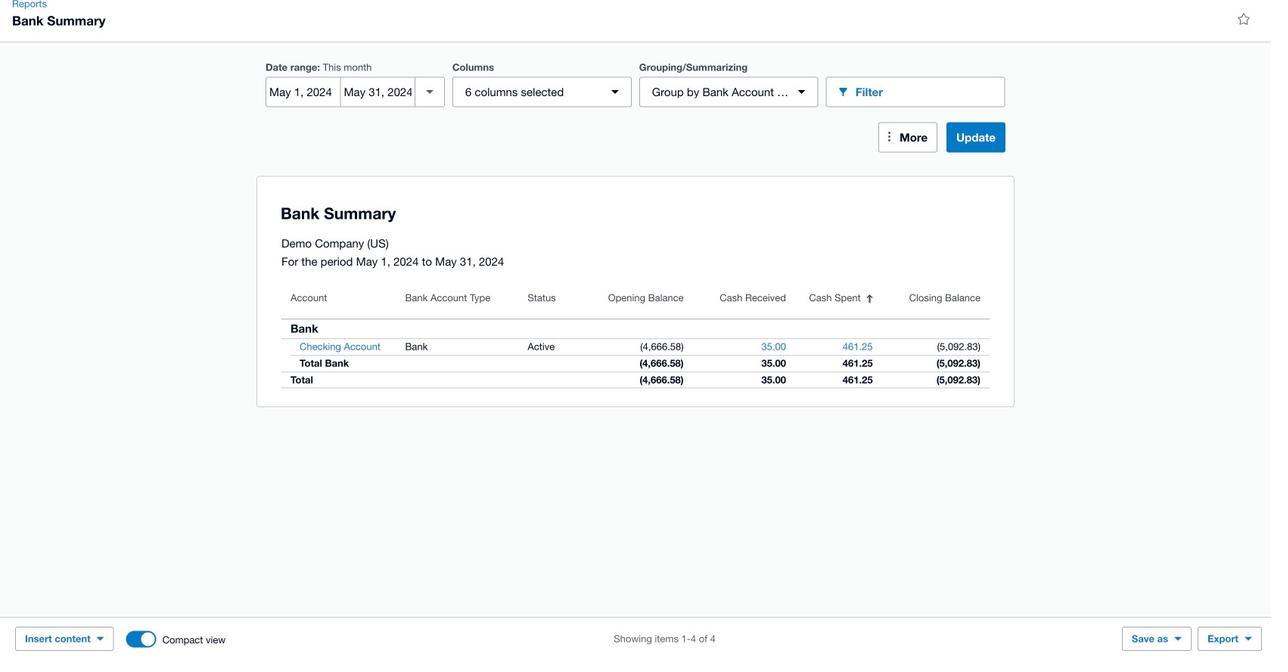 Task type: describe. For each thing, give the bounding box(es) containing it.
report output element
[[282, 283, 990, 388]]

add to favorites image
[[1229, 4, 1260, 34]]

Select end date field
[[341, 78, 415, 106]]



Task type: vqa. For each thing, say whether or not it's contained in the screenshot.
Select start date field on the top left of the page
yes



Task type: locate. For each thing, give the bounding box(es) containing it.
list of convenience dates image
[[415, 77, 445, 107]]

Select start date field
[[266, 78, 340, 106]]

Report title field
[[277, 196, 984, 231]]



